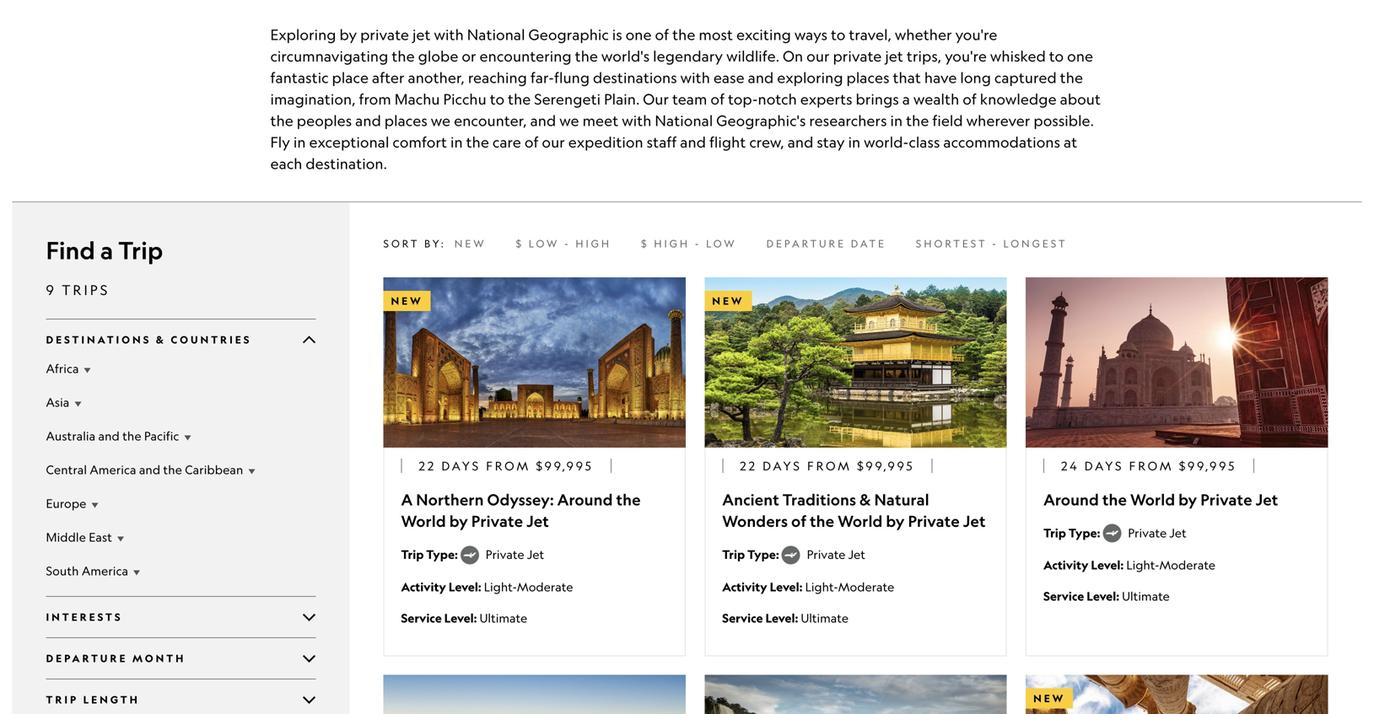 Task type: locate. For each thing, give the bounding box(es) containing it.
0 horizontal spatial private jet
[[486, 548, 545, 562]]

world down a
[[401, 512, 446, 531]]

places down 'machu'
[[385, 112, 428, 130]]

1 22 days from $99,995 from the left
[[419, 459, 594, 473]]

light- for the
[[1127, 558, 1160, 573]]

europe
[[46, 497, 87, 511]]

exploring
[[270, 26, 336, 43]]

middle east
[[46, 530, 112, 545]]

2 around from the left
[[1044, 491, 1100, 510]]

1 horizontal spatial ultimate
[[801, 611, 849, 626]]

1 horizontal spatial 22
[[740, 459, 758, 473]]

trip for ancient traditions & natural wonders of the world by private jet
[[723, 547, 745, 563]]

1 horizontal spatial service level: ultimate
[[723, 611, 849, 626]]

world down 24 days from $99,995 in the bottom of the page
[[1131, 491, 1176, 510]]

2 horizontal spatial private jet
[[1129, 526, 1187, 540]]

new for ancient
[[713, 295, 745, 308]]

trip type: down wonders
[[723, 547, 782, 563]]

2 horizontal spatial activity level: light-moderate
[[1044, 558, 1216, 573]]

2 low from the left
[[706, 238, 737, 250]]

1 horizontal spatial one
[[1068, 47, 1094, 65]]

1 vertical spatial jet
[[886, 47, 904, 65]]

low
[[529, 238, 560, 250], [706, 238, 737, 250]]

service level: ultimate
[[1044, 589, 1170, 604], [401, 611, 528, 626], [723, 611, 849, 626]]

0 horizontal spatial jet
[[413, 26, 431, 43]]

fly
[[270, 133, 290, 151]]

$ for $ low - high
[[516, 238, 524, 250]]

australia and the pacific button
[[46, 428, 316, 445]]

$ right $ low - high
[[641, 238, 650, 250]]

1 high from the left
[[576, 238, 612, 250]]

2 horizontal spatial trip type:
[[1044, 526, 1103, 541]]

22 up ancient
[[740, 459, 758, 473]]

america down east
[[82, 564, 128, 578]]

1 horizontal spatial places
[[847, 69, 890, 86]]

1 horizontal spatial a
[[903, 90, 911, 108]]

geographic
[[529, 26, 609, 43]]

class
[[909, 133, 941, 151]]

& left natural at the bottom right
[[860, 491, 871, 510]]

2 horizontal spatial type:
[[1069, 526, 1101, 541]]

ultimate for &
[[801, 611, 849, 626]]

from down 'after'
[[359, 90, 391, 108]]

2 $99,995 from the left
[[858, 459, 915, 473]]

1 horizontal spatial we
[[560, 112, 580, 130]]

1 around from the left
[[558, 491, 613, 510]]

0 horizontal spatial a
[[100, 236, 113, 265]]

light- for northern
[[484, 580, 517, 594]]

private jet down a northern odyssey: around the world by private jet
[[486, 548, 545, 562]]

$99,995 for natural
[[858, 459, 915, 473]]

0 horizontal spatial new
[[391, 295, 423, 308]]

by down natural at the bottom right
[[886, 512, 905, 531]]

3 - from the left
[[993, 238, 999, 250]]

from
[[359, 90, 391, 108], [486, 459, 531, 473], [808, 459, 852, 473], [1130, 459, 1174, 473]]

places
[[847, 69, 890, 86], [385, 112, 428, 130]]

0 vertical spatial one
[[626, 26, 652, 43]]

0 horizontal spatial 22 days from $99,995
[[419, 459, 594, 473]]

0 horizontal spatial we
[[431, 112, 451, 130]]

0 vertical spatial national
[[467, 26, 525, 43]]

$ inside "button"
[[516, 238, 524, 250]]

trip type: down 24
[[1044, 526, 1103, 541]]

1 $ from the left
[[516, 238, 524, 250]]

0 vertical spatial a
[[903, 90, 911, 108]]

date
[[851, 238, 887, 250]]

0 vertical spatial america
[[90, 463, 136, 477]]

$ low - high button
[[516, 231, 612, 257]]

by down 24 days from $99,995 in the bottom of the page
[[1179, 491, 1198, 510]]

the inside dropdown button
[[163, 463, 182, 477]]

22 days from $99,995 for traditions
[[740, 459, 915, 473]]

days up ancient
[[763, 459, 802, 473]]

1 horizontal spatial national
[[655, 112, 713, 130]]

around
[[558, 491, 613, 510], [1044, 491, 1100, 510]]

wherever
[[967, 112, 1031, 130]]

moderate for world
[[1160, 558, 1216, 573]]

1 horizontal spatial service
[[723, 611, 763, 626]]

to
[[831, 26, 846, 43], [1050, 47, 1064, 65], [490, 90, 505, 108]]

1 horizontal spatial activity
[[723, 580, 768, 595]]

$ right the 'new'
[[516, 238, 524, 250]]

0 horizontal spatial low
[[529, 238, 560, 250]]

or
[[462, 47, 477, 65]]

2 vertical spatial with
[[622, 112, 652, 130]]

service for a northern odyssey: around the world by private jet
[[401, 611, 442, 626]]

22 for ancient
[[740, 459, 758, 473]]

trip type: for around the world by private jet
[[1044, 526, 1103, 541]]

new trip available element for a
[[384, 291, 431, 312]]

1 horizontal spatial type:
[[748, 547, 780, 563]]

and
[[748, 69, 774, 86], [355, 112, 381, 130], [530, 112, 556, 130], [680, 133, 706, 151], [788, 133, 814, 151], [98, 429, 120, 443], [139, 463, 160, 477]]

private down travel, at the right
[[833, 47, 882, 65]]

0 horizontal spatial to
[[490, 90, 505, 108]]

$99,995 for by
[[1180, 459, 1237, 473]]

0 horizontal spatial national
[[467, 26, 525, 43]]

odyssey:
[[487, 491, 554, 510]]

by
[[340, 26, 357, 43], [425, 238, 441, 250], [1179, 491, 1198, 510], [450, 512, 468, 531], [886, 512, 905, 531]]

by right sort
[[425, 238, 441, 250]]

by inside "exploring by private jet with national geographic is one of the most exciting ways to travel, whether you're circumnavigating the globe or encountering the world's legendary wildlife. on our private jet trips, you're whisked to one fantastic place after another, reaching far-flung destinations with ease and exploring places that have long captured the imagination, from machu picchu to the serengeti plain. our team of top-notch experts brings a wealth of knowledge about the peoples and places we encounter, and we meet with national geographic's researchers in the field wherever possible. fly in exceptional comfort in the care of our expedition staff and flight crew, and stay in world-class accommodations at each destination."
[[340, 26, 357, 43]]

central america and the caribbean
[[46, 463, 243, 477]]

top-
[[728, 90, 758, 108]]

3 days from the left
[[1085, 459, 1125, 473]]

activity for a northern odyssey: around the world by private jet
[[401, 580, 446, 595]]

jet up that
[[886, 47, 904, 65]]

1 vertical spatial our
[[542, 133, 565, 151]]

low inside $ low - high "button"
[[529, 238, 560, 250]]

0 vertical spatial jet
[[413, 26, 431, 43]]

our
[[643, 90, 669, 108]]

2 - from the left
[[695, 238, 702, 250]]

2 days from the left
[[763, 459, 802, 473]]

0 horizontal spatial with
[[434, 26, 464, 43]]

1 horizontal spatial $
[[641, 238, 650, 250]]

2 horizontal spatial ultimate
[[1123, 590, 1170, 604]]

departure left date
[[767, 238, 847, 250]]

new trip available element
[[384, 291, 431, 312], [705, 291, 752, 312], [1026, 689, 1074, 709]]

1 horizontal spatial high
[[654, 238, 690, 250]]

1 horizontal spatial moderate
[[839, 580, 895, 594]]

with up "globe"
[[434, 26, 464, 43]]

0 horizontal spatial around
[[558, 491, 613, 510]]

type: down 24
[[1069, 526, 1101, 541]]

0 horizontal spatial $
[[516, 238, 524, 250]]

type: down wonders
[[748, 547, 780, 563]]

one up about
[[1068, 47, 1094, 65]]

1 horizontal spatial with
[[622, 112, 652, 130]]

of up legendary
[[655, 26, 669, 43]]

0 horizontal spatial activity
[[401, 580, 446, 595]]

with up team
[[681, 69, 711, 86]]

type: for a
[[426, 547, 458, 563]]

to up captured
[[1050, 47, 1064, 65]]

departure inside departure date button
[[767, 238, 847, 250]]

0 horizontal spatial activity level: light-moderate
[[401, 580, 573, 595]]

22 up northern
[[419, 459, 436, 473]]

1 vertical spatial &
[[860, 491, 871, 510]]

whether
[[895, 26, 953, 43]]

1 horizontal spatial light-
[[806, 580, 839, 594]]

2 horizontal spatial -
[[993, 238, 999, 250]]

from for ancient
[[808, 459, 852, 473]]

0 vertical spatial with
[[434, 26, 464, 43]]

9 trips
[[46, 282, 110, 298]]

1 vertical spatial national
[[655, 112, 713, 130]]

europe button
[[46, 495, 316, 512]]

2 high from the left
[[654, 238, 690, 250]]

1 horizontal spatial activity level: light-moderate
[[723, 580, 895, 595]]

days
[[442, 459, 481, 473], [763, 459, 802, 473], [1085, 459, 1125, 473]]

trip
[[118, 236, 163, 265], [1044, 526, 1067, 541], [401, 547, 424, 563], [723, 547, 745, 563], [46, 694, 79, 707]]

and down pacific
[[139, 463, 160, 477]]

light- down ancient traditions & natural wonders of the world by private jet
[[806, 580, 839, 594]]

high inside "button"
[[576, 238, 612, 250]]

a inside "exploring by private jet with national geographic is one of the most exciting ways to travel, whether you're circumnavigating the globe or encountering the world's legendary wildlife. on our private jet trips, you're whisked to one fantastic place after another, reaching far-flung destinations with ease and exploring places that have long captured the imagination, from machu picchu to the serengeti plain. our team of top-notch experts brings a wealth of knowledge about the peoples and places we encounter, and we meet with national geographic's researchers in the field wherever possible. fly in exceptional comfort in the care of our expedition staff and flight crew, and stay in world-class accommodations at each destination."
[[903, 90, 911, 108]]

trip type: for ancient traditions & natural wonders of the world by private jet
[[723, 547, 782, 563]]

0 horizontal spatial &
[[156, 334, 166, 346]]

and right the staff
[[680, 133, 706, 151]]

a
[[401, 491, 413, 510]]

moderate down 'a northern odyssey: around the world by private jet' link
[[517, 580, 573, 594]]

and down wildlife. on the right top
[[748, 69, 774, 86]]

1 we from the left
[[431, 112, 451, 130]]

of down traditions
[[792, 512, 807, 531]]

of down long
[[963, 90, 977, 108]]

type: down northern
[[426, 547, 458, 563]]

& up the africa dropdown button
[[156, 334, 166, 346]]

africa button
[[46, 360, 316, 377]]

1 horizontal spatial world
[[838, 512, 883, 531]]

one right is on the left of the page
[[626, 26, 652, 43]]

trip up 9 trips status
[[118, 236, 163, 265]]

in
[[891, 112, 903, 130], [294, 133, 306, 151], [451, 133, 463, 151], [849, 133, 861, 151]]

- for high
[[695, 238, 702, 250]]

1 horizontal spatial our
[[807, 47, 830, 65]]

- for low
[[565, 238, 571, 250]]

each
[[270, 155, 303, 173]]

private jet down ancient traditions & natural wonders of the world by private jet
[[807, 548, 866, 562]]

jet inside a northern odyssey: around the world by private jet
[[527, 512, 549, 531]]

0 horizontal spatial high
[[576, 238, 612, 250]]

$ low - high
[[516, 238, 612, 250]]

activity
[[1044, 558, 1089, 573], [401, 580, 446, 595], [723, 580, 768, 595]]

from up around the world by private jet
[[1130, 459, 1174, 473]]

1 horizontal spatial days
[[763, 459, 802, 473]]

trip down 24
[[1044, 526, 1067, 541]]

new button
[[455, 231, 487, 257]]

with down plain. in the top of the page
[[622, 112, 652, 130]]

trip for around the world by private jet
[[1044, 526, 1067, 541]]

0 horizontal spatial world
[[401, 512, 446, 531]]

1 horizontal spatial &
[[860, 491, 871, 510]]

days right 24
[[1085, 459, 1125, 473]]

0 horizontal spatial new trip available element
[[384, 291, 431, 312]]

22 days from $99,995 up odyssey:
[[419, 459, 594, 473]]

the
[[673, 26, 696, 43], [392, 47, 415, 65], [575, 47, 598, 65], [1061, 69, 1084, 86], [508, 90, 531, 108], [270, 112, 294, 130], [906, 112, 930, 130], [466, 133, 489, 151], [122, 429, 142, 443], [163, 463, 182, 477], [616, 491, 641, 510], [1103, 491, 1128, 510], [810, 512, 835, 531]]

2 $ from the left
[[641, 238, 650, 250]]

light- down around the world by private jet
[[1127, 558, 1160, 573]]

we up comfort
[[431, 112, 451, 130]]

type: for around
[[1069, 526, 1101, 541]]

22
[[419, 459, 436, 473], [740, 459, 758, 473]]

care
[[493, 133, 521, 151]]

-
[[565, 238, 571, 250], [695, 238, 702, 250], [993, 238, 999, 250]]

low inside $ high - low button
[[706, 238, 737, 250]]

destination.
[[306, 155, 387, 173]]

a down that
[[903, 90, 911, 108]]

2 horizontal spatial service
[[1044, 589, 1085, 604]]

in up world-
[[891, 112, 903, 130]]

0 horizontal spatial 22
[[419, 459, 436, 473]]

2 we from the left
[[560, 112, 580, 130]]

from up traditions
[[808, 459, 852, 473]]

ultimate for odyssey:
[[480, 611, 528, 626]]

shortest - longest
[[916, 238, 1068, 250]]

service level: ultimate for northern
[[401, 611, 528, 626]]

reaching
[[468, 69, 527, 86]]

1 horizontal spatial trip type:
[[723, 547, 782, 563]]

world inside ancient traditions & natural wonders of the world by private jet
[[838, 512, 883, 531]]

2 22 days from $99,995 from the left
[[740, 459, 915, 473]]

is
[[612, 26, 623, 43]]

america inside dropdown button
[[90, 463, 136, 477]]

we
[[431, 112, 451, 130], [560, 112, 580, 130]]

departure date button
[[767, 231, 887, 257]]

days up northern
[[442, 459, 481, 473]]

1 vertical spatial one
[[1068, 47, 1094, 65]]

america for south
[[82, 564, 128, 578]]

trips,
[[907, 47, 942, 65]]

meet
[[583, 112, 619, 130]]

around right odyssey:
[[558, 491, 613, 510]]

sort by : new
[[384, 238, 487, 250]]

to down 'reaching'
[[490, 90, 505, 108]]

travelers mill around the grounds of the taj mahal as the sun sets image
[[1026, 278, 1329, 448]]

private jet down around the world by private jet
[[1129, 526, 1187, 540]]

ultimate for world
[[1123, 590, 1170, 604]]

natural
[[875, 491, 930, 510]]

1 vertical spatial with
[[681, 69, 711, 86]]

around down 24
[[1044, 491, 1100, 510]]

- inside "button"
[[565, 238, 571, 250]]

2 horizontal spatial new trip available element
[[1026, 689, 1074, 709]]

and inside dropdown button
[[139, 463, 160, 477]]

0 horizontal spatial service level: ultimate
[[401, 611, 528, 626]]

0 horizontal spatial type:
[[426, 547, 458, 563]]

you're
[[956, 26, 998, 43], [945, 47, 987, 65]]

find
[[46, 236, 95, 265]]

1 horizontal spatial private jet
[[807, 548, 866, 562]]

trip down a
[[401, 547, 424, 563]]

we down serengeti
[[560, 112, 580, 130]]

australia and the pacific
[[46, 429, 179, 443]]

$99,995 up natural at the bottom right
[[858, 459, 915, 473]]

a right find
[[100, 236, 113, 265]]

trip down wonders
[[723, 547, 745, 563]]

sort by group
[[384, 231, 1329, 257]]

$ inside button
[[641, 238, 650, 250]]

of right care
[[525, 133, 539, 151]]

to right ways
[[831, 26, 846, 43]]

0 vertical spatial to
[[831, 26, 846, 43]]

america inside 'dropdown button'
[[82, 564, 128, 578]]

private up 'after'
[[360, 26, 409, 43]]

activity for ancient traditions & natural wonders of the world by private jet
[[723, 580, 768, 595]]

light- down a northern odyssey: around the world by private jet
[[484, 580, 517, 594]]

& inside ancient traditions & natural wonders of the world by private jet
[[860, 491, 871, 510]]

exciting
[[737, 26, 792, 43]]

0 horizontal spatial one
[[626, 26, 652, 43]]

america down australia and the pacific
[[90, 463, 136, 477]]

by down northern
[[450, 512, 468, 531]]

1 horizontal spatial low
[[706, 238, 737, 250]]

22 days from $99,995 up traditions
[[740, 459, 915, 473]]

1 low from the left
[[529, 238, 560, 250]]

2 22 from the left
[[740, 459, 758, 473]]

0 horizontal spatial trip type:
[[401, 547, 461, 563]]

departure down interests in the left bottom of the page
[[46, 653, 128, 665]]

moderate down around the world by private jet link
[[1160, 558, 1216, 573]]

by up circumnavigating
[[340, 26, 357, 43]]

$99,995 up around the world by private jet link
[[1180, 459, 1237, 473]]

machu
[[395, 90, 440, 108]]

1 22 from the left
[[419, 459, 436, 473]]

1 days from the left
[[442, 459, 481, 473]]

team
[[673, 90, 708, 108]]

1 horizontal spatial -
[[695, 238, 702, 250]]

0 horizontal spatial moderate
[[517, 580, 573, 594]]

from up odyssey:
[[486, 459, 531, 473]]

trip type: down northern
[[401, 547, 461, 563]]

high
[[576, 238, 612, 250], [654, 238, 690, 250]]

0 horizontal spatial service
[[401, 611, 442, 626]]

national down team
[[655, 112, 713, 130]]

$ for $ high - low
[[641, 238, 650, 250]]

$99,995 for around
[[536, 459, 594, 473]]

and left stay
[[788, 133, 814, 151]]

2 horizontal spatial to
[[1050, 47, 1064, 65]]

private jet for world
[[1129, 526, 1187, 540]]

:
[[441, 238, 446, 250]]

accommodations
[[944, 133, 1061, 151]]

trip left length
[[46, 694, 79, 707]]

places up brings
[[847, 69, 890, 86]]

activity level: light-moderate
[[1044, 558, 1216, 573], [401, 580, 573, 595], [723, 580, 895, 595]]

destinations & countries
[[46, 334, 252, 346]]

0 vertical spatial places
[[847, 69, 890, 86]]

type:
[[1069, 526, 1101, 541], [426, 547, 458, 563], [748, 547, 780, 563]]

jet up "globe"
[[413, 26, 431, 43]]

1 vertical spatial you're
[[945, 47, 987, 65]]

departure
[[767, 238, 847, 250], [46, 653, 128, 665]]

from for a
[[486, 459, 531, 473]]

our down serengeti
[[542, 133, 565, 151]]

in right comfort
[[451, 133, 463, 151]]

crew,
[[750, 133, 785, 151]]

service for around the world by private jet
[[1044, 589, 1085, 604]]

0 horizontal spatial -
[[565, 238, 571, 250]]

and right australia at the bottom left
[[98, 429, 120, 443]]

2 horizontal spatial activity
[[1044, 558, 1089, 573]]

encountering
[[480, 47, 572, 65]]

long
[[961, 69, 992, 86]]

3 $99,995 from the left
[[1180, 459, 1237, 473]]

- inside button
[[695, 238, 702, 250]]

world down traditions
[[838, 512, 883, 531]]

0 horizontal spatial $99,995
[[536, 459, 594, 473]]

1 - from the left
[[565, 238, 571, 250]]

0 horizontal spatial light-
[[484, 580, 517, 594]]

1 horizontal spatial new
[[713, 295, 745, 308]]

2 horizontal spatial moderate
[[1160, 558, 1216, 573]]

moderate down ancient traditions & natural wonders of the world by private jet link
[[839, 580, 895, 594]]

0 vertical spatial &
[[156, 334, 166, 346]]

america
[[90, 463, 136, 477], [82, 564, 128, 578]]

1 vertical spatial private
[[833, 47, 882, 65]]

national up or
[[467, 26, 525, 43]]

2 horizontal spatial light-
[[1127, 558, 1160, 573]]

0 horizontal spatial days
[[442, 459, 481, 473]]

2 horizontal spatial service level: ultimate
[[1044, 589, 1170, 604]]

$99,995
[[536, 459, 594, 473], [858, 459, 915, 473], [1180, 459, 1237, 473]]

9
[[46, 282, 56, 298]]

0 vertical spatial private
[[360, 26, 409, 43]]

$99,995 up 'a northern odyssey: around the world by private jet' link
[[536, 459, 594, 473]]

departure for departure month
[[46, 653, 128, 665]]

our down ways
[[807, 47, 830, 65]]

world
[[1131, 491, 1176, 510], [401, 512, 446, 531], [838, 512, 883, 531]]

1 $99,995 from the left
[[536, 459, 594, 473]]



Task type: describe. For each thing, give the bounding box(es) containing it.
2 horizontal spatial new
[[1034, 693, 1066, 706]]

moderate for odyssey:
[[517, 580, 573, 594]]

wildlife.
[[727, 47, 780, 65]]

flung
[[554, 69, 590, 86]]

find a trip
[[46, 236, 163, 265]]

private inside ancient traditions & natural wonders of the world by private jet
[[908, 512, 960, 531]]

destinations
[[46, 334, 151, 346]]

$ high - low
[[641, 238, 737, 250]]

ways
[[795, 26, 828, 43]]

place
[[332, 69, 369, 86]]

interests
[[46, 611, 123, 624]]

whisked
[[991, 47, 1046, 65]]

caribbean
[[185, 463, 243, 477]]

picchu
[[444, 90, 487, 108]]

2 horizontal spatial world
[[1131, 491, 1176, 510]]

0 vertical spatial our
[[807, 47, 830, 65]]

activity level: light-moderate for traditions
[[723, 580, 895, 595]]

by inside group
[[425, 238, 441, 250]]

africa
[[46, 362, 79, 376]]

south america
[[46, 564, 128, 578]]

world inside a northern odyssey: around the world by private jet
[[401, 512, 446, 531]]

brings
[[856, 90, 899, 108]]

the multi-tiered rokuon-ji zen buddhist temple amid a forest of trees on the water's edge in kyoto image
[[705, 278, 1007, 448]]

type: for ancient
[[748, 547, 780, 563]]

staff
[[647, 133, 677, 151]]

activity level: light-moderate for the
[[1044, 558, 1216, 573]]

asia button
[[46, 394, 316, 411]]

ancient traditions & natural wonders of the world by private jet
[[723, 491, 986, 531]]

trip for a northern odyssey: around the world by private jet
[[401, 547, 424, 563]]

peoples
[[297, 112, 352, 130]]

around the world by private jet
[[1044, 491, 1279, 510]]

a view looking up at of rows of columns with hieroglyphics etched in them image
[[1026, 676, 1329, 715]]

middle
[[46, 530, 86, 545]]

pacific
[[144, 429, 179, 443]]

9 trips status
[[46, 280, 316, 300]]

central america and the caribbean button
[[46, 462, 316, 478]]

in down researchers
[[849, 133, 861, 151]]

south america button
[[46, 563, 316, 580]]

world's
[[602, 47, 650, 65]]

notch
[[758, 90, 797, 108]]

new
[[455, 238, 487, 250]]

exceptional
[[309, 133, 389, 151]]

month
[[132, 653, 186, 665]]

by inside a northern odyssey: around the world by private jet
[[450, 512, 468, 531]]

exploring
[[778, 69, 844, 86]]

field
[[933, 112, 964, 130]]

length
[[83, 694, 140, 707]]

24
[[1062, 459, 1080, 473]]

knowledge
[[980, 90, 1057, 108]]

shortest
[[916, 238, 988, 250]]

a northern odyssey: around the world by private jet link
[[401, 489, 668, 533]]

service level: ultimate for the
[[1044, 589, 1170, 604]]

from for around
[[1130, 459, 1174, 473]]

imagination,
[[270, 90, 356, 108]]

$ high - low button
[[641, 231, 737, 257]]

activity level: light-moderate for northern
[[401, 580, 573, 595]]

1 vertical spatial a
[[100, 236, 113, 265]]

service level: ultimate for traditions
[[723, 611, 849, 626]]

trip type: for a northern odyssey: around the world by private jet
[[401, 547, 461, 563]]

central
[[46, 463, 87, 477]]

days for traditions
[[763, 459, 802, 473]]

australia
[[46, 429, 96, 443]]

northern
[[416, 491, 484, 510]]

countries
[[171, 334, 252, 346]]

the inside a northern odyssey: around the world by private jet
[[616, 491, 641, 510]]

departure date
[[767, 238, 887, 250]]

middle east button
[[46, 529, 316, 546]]

wealth
[[914, 90, 960, 108]]

on
[[783, 47, 804, 65]]

and inside dropdown button
[[98, 429, 120, 443]]

south
[[46, 564, 79, 578]]

america for central
[[90, 463, 136, 477]]

service for ancient traditions & natural wonders of the world by private jet
[[723, 611, 763, 626]]

destinations
[[593, 69, 677, 86]]

another,
[[408, 69, 465, 86]]

and down serengeti
[[530, 112, 556, 130]]

sort
[[384, 238, 420, 250]]

destinations & countries image
[[303, 333, 316, 347]]

high inside button
[[654, 238, 690, 250]]

0 horizontal spatial private
[[360, 26, 409, 43]]

private inside a northern odyssey: around the world by private jet
[[472, 512, 523, 531]]

of down ease
[[711, 90, 725, 108]]

legendary
[[653, 47, 723, 65]]

and up exceptional
[[355, 112, 381, 130]]

new for a
[[391, 295, 423, 308]]

expedition
[[569, 133, 644, 151]]

a northern odyssey: around the world by private jet
[[401, 491, 641, 531]]

by inside ancient traditions & natural wonders of the world by private jet
[[886, 512, 905, 531]]

jet inside ancient traditions & natural wonders of the world by private jet
[[964, 512, 986, 531]]

wonders
[[723, 512, 788, 531]]

captured
[[995, 69, 1057, 86]]

moderate for &
[[839, 580, 895, 594]]

activity for around the world by private jet
[[1044, 558, 1089, 573]]

days for northern
[[442, 459, 481, 473]]

1 horizontal spatial to
[[831, 26, 846, 43]]

around inside a northern odyssey: around the world by private jet
[[558, 491, 613, 510]]

1 horizontal spatial jet
[[886, 47, 904, 65]]

comfort
[[393, 133, 447, 151]]

22 for a
[[419, 459, 436, 473]]

1 vertical spatial to
[[1050, 47, 1064, 65]]

22 days from $99,995 for northern
[[419, 459, 594, 473]]

24 days from $99,995
[[1062, 459, 1237, 473]]

0 horizontal spatial places
[[385, 112, 428, 130]]

ease
[[714, 69, 745, 86]]

circumnavigating
[[270, 47, 389, 65]]

the inside ancient traditions & natural wonders of the world by private jet
[[810, 512, 835, 531]]

that
[[893, 69, 922, 86]]

- inside button
[[993, 238, 999, 250]]

departure for departure date
[[767, 238, 847, 250]]

asia
[[46, 395, 70, 410]]

private jet for odyssey:
[[486, 548, 545, 562]]

around the world by private jet link
[[1044, 489, 1311, 511]]

ancient traditions & natural wonders of the world by private jet link
[[723, 489, 990, 533]]

the massive red sandstone facade of the monolith uluru at uluru-kata tjuta national park image
[[384, 676, 686, 715]]

most
[[699, 26, 733, 43]]

in right the 'fly'
[[294, 133, 306, 151]]

of inside ancient traditions & natural wonders of the world by private jet
[[792, 512, 807, 531]]

0 vertical spatial you're
[[956, 26, 998, 43]]

around inside around the world by private jet link
[[1044, 491, 1100, 510]]

have
[[925, 69, 957, 86]]

2 vertical spatial to
[[490, 90, 505, 108]]

about
[[1061, 90, 1101, 108]]

possible.
[[1034, 112, 1095, 130]]

exploring by private jet with national geographic is one of the most exciting ways to travel, whether you're circumnavigating the globe or encountering the world's legendary wildlife. on our private jet trips, you're whisked to one fantastic place after another, reaching far-flung destinations with ease and exploring places that have long captured the imagination, from machu picchu to the serengeti plain. our team of top-notch experts brings a wealth of knowledge about the peoples and places we encounter, and we meet with national geographic's researchers in the field wherever possible. fly in exceptional comfort in the care of our expedition staff and flight crew, and stay in world-class accommodations at each destination.
[[270, 26, 1101, 173]]

departure month
[[46, 653, 186, 665]]

light- for traditions
[[806, 580, 839, 594]]

a couple stand on a bridge spanning a rock filled river surrounded by iguacu falls in south america image
[[705, 676, 1007, 715]]

days for the
[[1085, 459, 1125, 473]]

private jet for &
[[807, 548, 866, 562]]

2 horizontal spatial with
[[681, 69, 711, 86]]

plain.
[[604, 90, 640, 108]]

ornate, arched buildings and columns of the crossroads of culture in samarkand, uzbekistan at dusk image
[[384, 278, 686, 448]]

travel,
[[849, 26, 892, 43]]

from inside "exploring by private jet with national geographic is one of the most exciting ways to travel, whether you're circumnavigating the globe or encountering the world's legendary wildlife. on our private jet trips, you're whisked to one fantastic place after another, reaching far-flung destinations with ease and exploring places that have long captured the imagination, from machu picchu to the serengeti plain. our team of top-notch experts brings a wealth of knowledge about the peoples and places we encounter, and we meet with national geographic's researchers in the field wherever possible. fly in exceptional comfort in the care of our expedition staff and flight crew, and stay in world-class accommodations at each destination."
[[359, 90, 391, 108]]

the inside dropdown button
[[122, 429, 142, 443]]

new trip available element for ancient
[[705, 291, 752, 312]]

0 horizontal spatial our
[[542, 133, 565, 151]]

geographic's
[[717, 112, 806, 130]]

1 horizontal spatial private
[[833, 47, 882, 65]]



Task type: vqa. For each thing, say whether or not it's contained in the screenshot.
Central and South America by Private Jet
no



